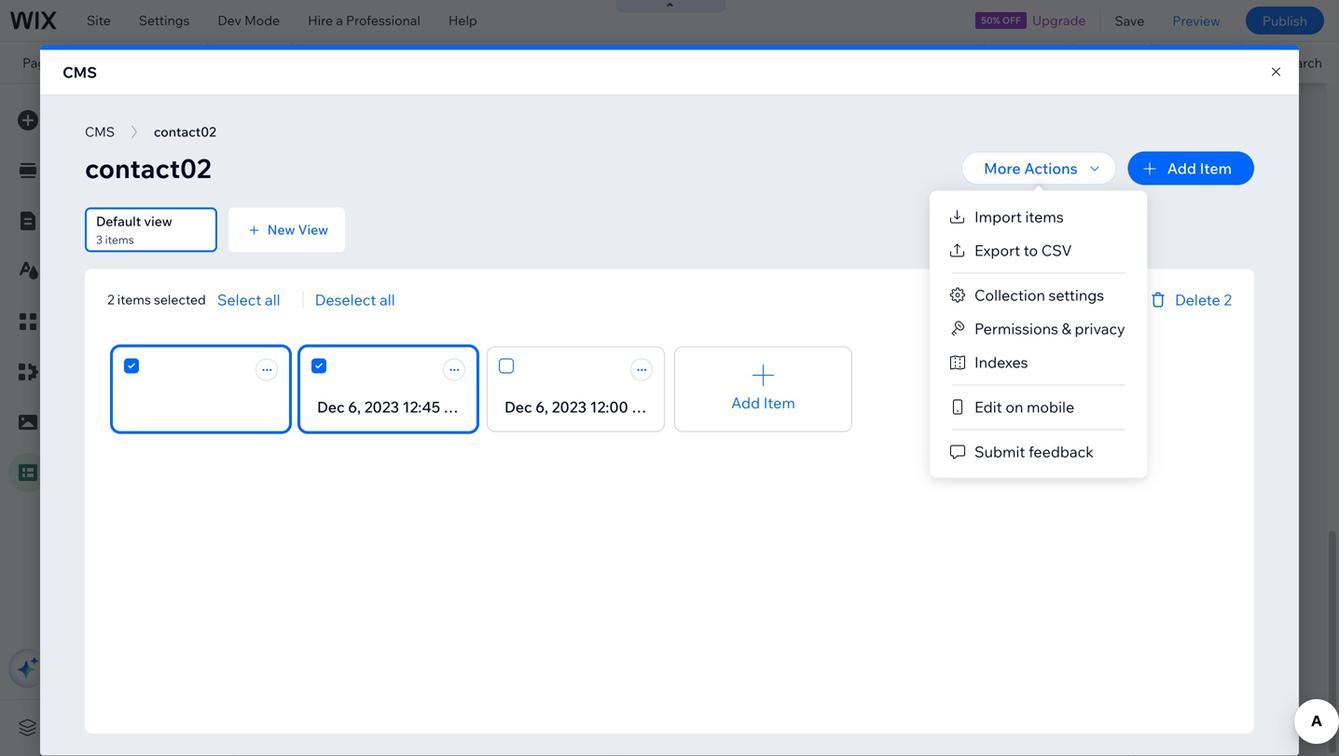 Task type: vqa. For each thing, say whether or not it's contained in the screenshot.
Image related to Image opacity (%)
no



Task type: describe. For each thing, give the bounding box(es) containing it.
professional
[[346, 12, 420, 28]]

publish
[[1263, 12, 1307, 29]]

learn
[[79, 214, 114, 231]]

dev
[[218, 12, 242, 28]]

hire a professional
[[308, 12, 420, 28]]

contact02 permissions: form submissions
[[304, 219, 466, 251]]

mode
[[244, 12, 280, 28]]

preview
[[1173, 12, 1221, 29]]

main
[[79, 151, 109, 167]]

a for professional
[[336, 12, 343, 28]]

settings
[[139, 12, 190, 28]]

add
[[385, 719, 410, 735]]

submissions
[[402, 237, 466, 251]]

a for preset
[[413, 719, 420, 735]]

projects
[[70, 54, 140, 71]]

site
[[87, 12, 111, 28]]

permissions:
[[304, 237, 370, 251]]

publish button
[[1246, 7, 1324, 35]]

add a preset
[[385, 719, 462, 735]]

dev mode
[[218, 12, 280, 28]]

learn more
[[79, 214, 148, 231]]

more
[[117, 214, 148, 231]]



Task type: locate. For each thing, give the bounding box(es) containing it.
cms
[[63, 63, 97, 81]]

a inside button
[[413, 719, 420, 735]]

off
[[1002, 14, 1021, 26]]

contact02
[[304, 219, 366, 235]]

a
[[336, 12, 343, 28], [413, 719, 420, 735]]

0 vertical spatial a
[[336, 12, 343, 28]]

save button
[[1101, 0, 1159, 41]]

hire
[[308, 12, 333, 28]]

1 vertical spatial a
[[413, 719, 420, 735]]

add a preset button
[[385, 719, 462, 736]]

a right hire
[[336, 12, 343, 28]]

form
[[372, 237, 399, 251]]

50%
[[981, 14, 1000, 26]]

1 horizontal spatial a
[[413, 719, 420, 735]]

50% off
[[981, 14, 1021, 26]]

a right the add
[[413, 719, 420, 735]]

help
[[448, 12, 477, 28]]

save
[[1115, 12, 1145, 29]]

upgrade
[[1032, 12, 1086, 28]]

preview button
[[1159, 0, 1235, 41]]

preset
[[423, 719, 462, 735]]

0 horizontal spatial a
[[336, 12, 343, 28]]

search button
[[1241, 42, 1339, 83]]

search
[[1280, 54, 1322, 71]]



